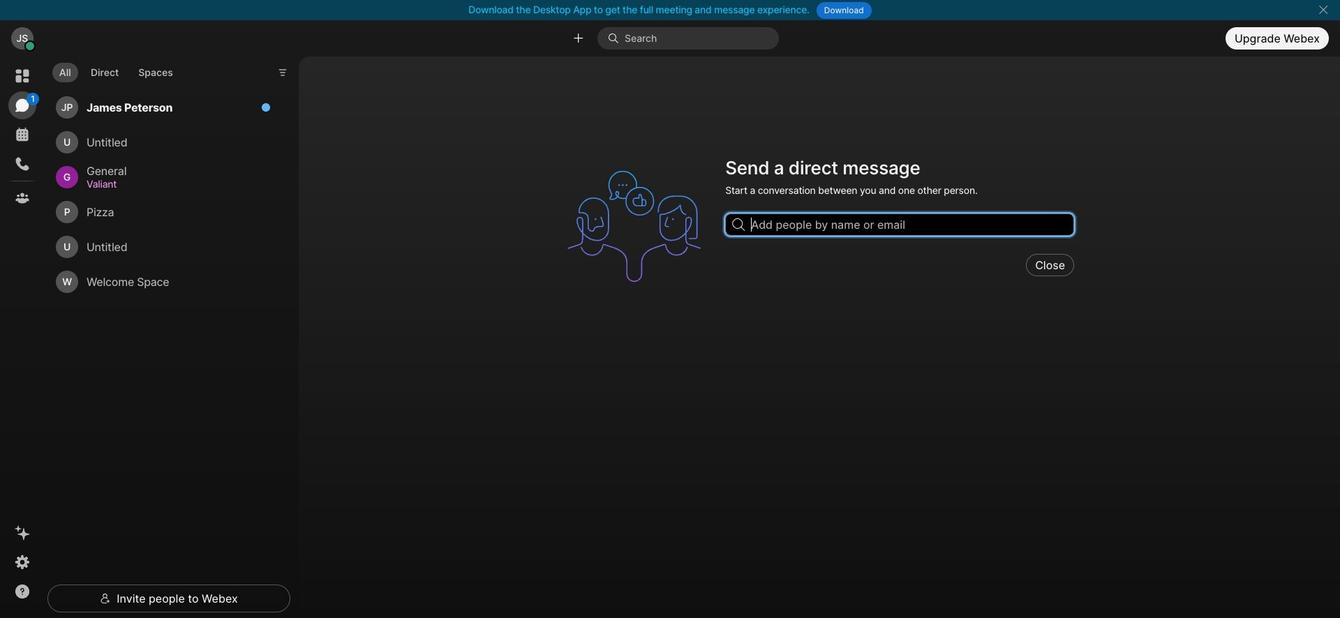 Task type: describe. For each thing, give the bounding box(es) containing it.
start a conversation between you and one other person. image
[[561, 153, 717, 300]]

valiant element
[[87, 177, 262, 192]]

webex tab list
[[8, 62, 39, 212]]

Add people by name or email text field
[[725, 214, 1075, 236]]

1 untitled list item from the top
[[50, 125, 279, 160]]

2 untitled list item from the top
[[50, 230, 279, 265]]

general list item
[[50, 160, 279, 195]]



Task type: vqa. For each thing, say whether or not it's contained in the screenshot.
Show archived teams icon
no



Task type: locate. For each thing, give the bounding box(es) containing it.
navigation
[[0, 57, 45, 619]]

cancel_16 image
[[1318, 4, 1329, 15]]

welcome space list item
[[50, 265, 279, 300]]

search_18 image
[[732, 219, 745, 231]]

new messages image
[[261, 103, 271, 112]]

untitled list item
[[50, 125, 279, 160], [50, 230, 279, 265]]

1 vertical spatial untitled list item
[[50, 230, 279, 265]]

tab list
[[49, 55, 183, 87]]

0 vertical spatial untitled list item
[[50, 125, 279, 160]]

untitled list item down valiant element
[[50, 230, 279, 265]]

untitled list item up valiant element
[[50, 125, 279, 160]]

pizza list item
[[50, 195, 279, 230]]

james peterson, new messages list item
[[50, 90, 279, 125]]



